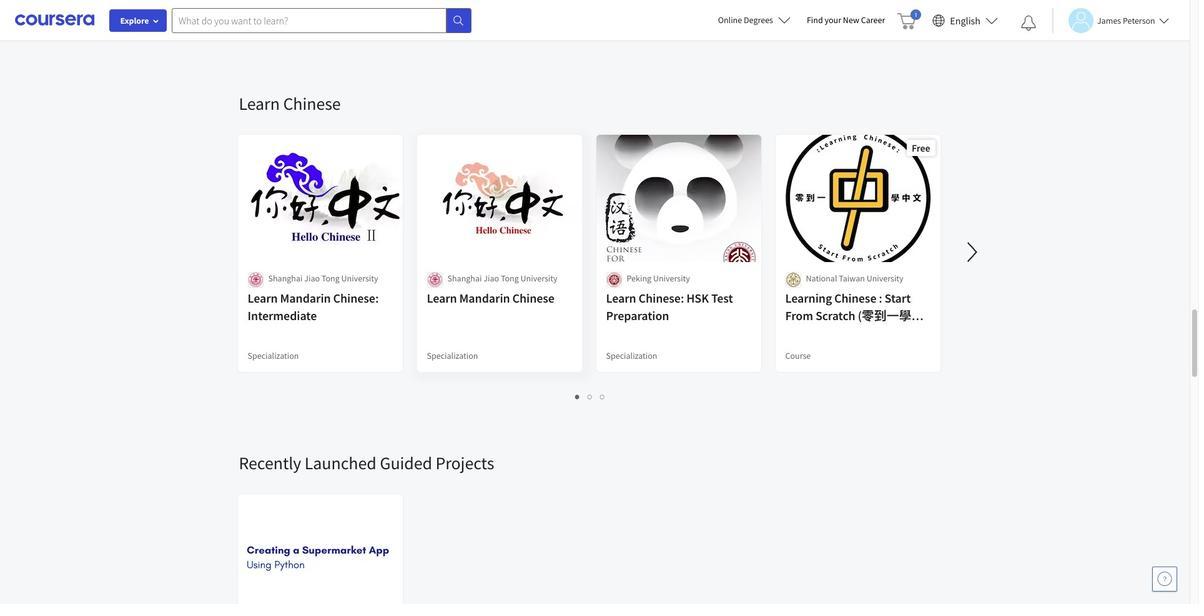 Task type: describe. For each thing, give the bounding box(es) containing it.
1 list from the top
[[239, 30, 942, 44]]

creating a supermarket app using python guided project by coursera project network, image
[[238, 495, 403, 605]]

new
[[843, 14, 860, 26]]

learn chinese: hsk test preparation
[[606, 291, 733, 324]]

taiwan
[[839, 273, 865, 284]]

2 for 1st the 1 button from the bottom of the page
[[588, 391, 593, 403]]

projects
[[436, 452, 494, 475]]

english
[[950, 14, 981, 27]]

learn chinese
[[239, 92, 341, 115]]

learning chinese : start from scratch (零到一學中 文)
[[786, 291, 924, 341]]

shanghai jiao tong university for chinese
[[448, 273, 558, 284]]

3 button for 1st the 1 button from the bottom of the page
[[597, 390, 609, 404]]

your
[[825, 14, 842, 26]]

from
[[786, 308, 813, 324]]

find
[[807, 14, 823, 26]]

english button
[[928, 0, 1003, 41]]

learn for learn mandarin chinese
[[427, 291, 457, 306]]

national taiwan university
[[806, 273, 904, 284]]

intermediate
[[248, 308, 317, 324]]

jiao for chinese
[[484, 273, 499, 284]]

chinese for learning chinese : start from scratch (零到一學中 文)
[[835, 291, 877, 306]]

(零到一學中
[[858, 308, 924, 324]]

hsk
[[687, 291, 709, 306]]

peking
[[627, 273, 652, 284]]

2 university from the left
[[521, 273, 558, 284]]

recently launched guided projects
[[239, 452, 494, 475]]

test
[[712, 291, 733, 306]]

james peterson button
[[1053, 8, 1169, 33]]

national
[[806, 273, 838, 284]]

2 1 button from the top
[[572, 390, 584, 404]]

online
[[718, 14, 742, 26]]

tong for chinese:
[[322, 273, 340, 284]]

3 button for 1st the 1 button
[[597, 30, 609, 44]]

peterson
[[1123, 15, 1156, 26]]

shanghai jiao tong university image
[[427, 272, 443, 288]]

1 horizontal spatial chinese
[[513, 291, 555, 306]]

online degrees
[[718, 14, 773, 26]]

james peterson
[[1098, 15, 1156, 26]]

shanghai jiao tong university for chinese:
[[268, 273, 378, 284]]

shanghai for learn mandarin chinese: intermediate
[[268, 273, 303, 284]]



Task type: locate. For each thing, give the bounding box(es) containing it.
chinese:
[[333, 291, 379, 306], [639, 291, 684, 306]]

chinese
[[283, 92, 341, 115], [513, 291, 555, 306], [835, 291, 877, 306]]

shanghai right shanghai jiao tong university icon at the top
[[268, 273, 303, 284]]

0 horizontal spatial specialization
[[248, 351, 299, 362]]

recently
[[239, 452, 301, 475]]

1 chinese: from the left
[[333, 291, 379, 306]]

1 tong from the left
[[322, 273, 340, 284]]

jiao up learn mandarin chinese
[[484, 273, 499, 284]]

2 button for 1st the 1 button
[[584, 30, 597, 44]]

find your new career link
[[801, 12, 892, 28]]

1 for 1st the 1 button
[[575, 31, 580, 43]]

tong
[[322, 273, 340, 284], [501, 273, 519, 284]]

jiao
[[304, 273, 320, 284], [484, 273, 499, 284]]

university up : in the right of the page
[[867, 273, 904, 284]]

0 horizontal spatial mandarin
[[280, 291, 331, 306]]

2 button for 1st the 1 button from the bottom of the page
[[584, 390, 597, 404]]

career
[[861, 14, 886, 26]]

0 vertical spatial 2
[[588, 31, 593, 43]]

1 horizontal spatial chinese:
[[639, 291, 684, 306]]

2 2 button from the top
[[584, 390, 597, 404]]

1 vertical spatial list
[[239, 390, 942, 404]]

mandarin for chinese
[[460, 291, 510, 306]]

2 2 from the top
[[588, 391, 593, 403]]

1 for 1st the 1 button from the bottom of the page
[[575, 391, 580, 403]]

0 horizontal spatial tong
[[322, 273, 340, 284]]

shanghai jiao tong university up learn mandarin chinese
[[448, 273, 558, 284]]

1 2 from the top
[[588, 31, 593, 43]]

3 button
[[597, 30, 609, 44], [597, 390, 609, 404]]

1 vertical spatial 2 button
[[584, 390, 597, 404]]

tong for chinese
[[501, 273, 519, 284]]

jiao for chinese:
[[304, 273, 320, 284]]

jiao up learn mandarin chinese: intermediate
[[304, 273, 320, 284]]

learn
[[239, 92, 280, 115], [248, 291, 278, 306], [427, 291, 457, 306], [606, 291, 636, 306]]

university up learn mandarin chinese
[[521, 273, 558, 284]]

peking university image
[[606, 272, 622, 288]]

chinese: inside learn mandarin chinese: intermediate
[[333, 291, 379, 306]]

learn inside learn mandarin chinese: intermediate
[[248, 291, 278, 306]]

explore
[[120, 15, 149, 26]]

1 1 button from the top
[[572, 30, 584, 44]]

1 inside learn chinese carousel element
[[575, 391, 580, 403]]

2 button inside learn chinese carousel element
[[584, 390, 597, 404]]

2 horizontal spatial chinese
[[835, 291, 877, 306]]

0 horizontal spatial chinese:
[[333, 291, 379, 306]]

1 vertical spatial 3
[[600, 391, 605, 403]]

shanghai right shanghai jiao tong university image
[[448, 273, 482, 284]]

1 vertical spatial 1
[[575, 391, 580, 403]]

specialization for learn chinese: hsk test preparation
[[606, 351, 658, 362]]

2 button
[[584, 30, 597, 44], [584, 390, 597, 404]]

preparation
[[606, 308, 669, 324]]

specialization for learn mandarin chinese
[[427, 351, 478, 362]]

2 specialization from the left
[[427, 351, 478, 362]]

2 list from the top
[[239, 390, 942, 404]]

1 mandarin from the left
[[280, 291, 331, 306]]

0 vertical spatial 2 button
[[584, 30, 597, 44]]

1 3 button from the top
[[597, 30, 609, 44]]

university up learn mandarin chinese: intermediate
[[341, 273, 378, 284]]

0 vertical spatial list
[[239, 30, 942, 44]]

next slide image
[[957, 237, 987, 267]]

2 tong from the left
[[501, 273, 519, 284]]

scratch
[[816, 308, 856, 324]]

1 horizontal spatial mandarin
[[460, 291, 510, 306]]

1 button
[[572, 30, 584, 44], [572, 390, 584, 404]]

learn chinese carousel element
[[233, 55, 1200, 415]]

1 horizontal spatial shanghai
[[448, 273, 482, 284]]

national taiwan university image
[[786, 272, 801, 288]]

2 chinese: from the left
[[639, 291, 684, 306]]

1 horizontal spatial jiao
[[484, 273, 499, 284]]

2 1 from the top
[[575, 391, 580, 403]]

1 jiao from the left
[[304, 273, 320, 284]]

1 2 button from the top
[[584, 30, 597, 44]]

coursera image
[[15, 10, 94, 30]]

1 3 from the top
[[600, 31, 605, 43]]

launched
[[305, 452, 377, 475]]

1 horizontal spatial specialization
[[427, 351, 478, 362]]

1 vertical spatial 3 button
[[597, 390, 609, 404]]

2 horizontal spatial specialization
[[606, 351, 658, 362]]

0 horizontal spatial shanghai
[[268, 273, 303, 284]]

shanghai jiao tong university up learn mandarin chinese: intermediate
[[268, 273, 378, 284]]

help center image
[[1158, 572, 1173, 587]]

2 shanghai jiao tong university from the left
[[448, 273, 558, 284]]

3 inside learn chinese carousel element
[[600, 391, 605, 403]]

0 vertical spatial 1 button
[[572, 30, 584, 44]]

1 vertical spatial 1 button
[[572, 390, 584, 404]]

course
[[786, 351, 811, 362]]

chinese: inside the "learn chinese: hsk test preparation"
[[639, 291, 684, 306]]

What do you want to learn? text field
[[172, 8, 447, 33]]

3
[[600, 31, 605, 43], [600, 391, 605, 403]]

free
[[912, 142, 931, 154]]

mandarin inside learn mandarin chinese: intermediate
[[280, 291, 331, 306]]

tong up learn mandarin chinese: intermediate
[[322, 273, 340, 284]]

learn mandarin chinese
[[427, 291, 555, 306]]

chinese for learn chinese
[[283, 92, 341, 115]]

3 university from the left
[[653, 273, 690, 284]]

3 for 3 button corresponding to 1st the 1 button
[[600, 31, 605, 43]]

0 horizontal spatial jiao
[[304, 273, 320, 284]]

0 horizontal spatial shanghai jiao tong university
[[268, 273, 378, 284]]

recently launched guided projects carousel element
[[233, 415, 951, 605]]

2 for 1st the 1 button
[[588, 31, 593, 43]]

tong up learn mandarin chinese
[[501, 273, 519, 284]]

1 horizontal spatial tong
[[501, 273, 519, 284]]

1
[[575, 31, 580, 43], [575, 391, 580, 403]]

0 vertical spatial 3
[[600, 31, 605, 43]]

explore button
[[109, 9, 167, 32]]

3 specialization from the left
[[606, 351, 658, 362]]

1 shanghai from the left
[[268, 273, 303, 284]]

2 inside learn chinese carousel element
[[588, 391, 593, 403]]

0 vertical spatial 1
[[575, 31, 580, 43]]

2 3 from the top
[[600, 391, 605, 403]]

online degrees button
[[708, 6, 801, 34]]

guided
[[380, 452, 432, 475]]

chinese inside the learning chinese : start from scratch (零到一學中 文)
[[835, 291, 877, 306]]

university up the "learn chinese: hsk test preparation"
[[653, 273, 690, 284]]

list
[[239, 30, 942, 44], [239, 390, 942, 404]]

shanghai
[[268, 273, 303, 284], [448, 273, 482, 284]]

shanghai jiao tong university image
[[248, 272, 263, 288]]

start
[[885, 291, 911, 306]]

mandarin
[[280, 291, 331, 306], [460, 291, 510, 306]]

specialization
[[248, 351, 299, 362], [427, 351, 478, 362], [606, 351, 658, 362]]

1 specialization from the left
[[248, 351, 299, 362]]

None search field
[[172, 8, 472, 33]]

文)
[[786, 326, 802, 341]]

specialization for learn mandarin chinese: intermediate
[[248, 351, 299, 362]]

2 3 button from the top
[[597, 390, 609, 404]]

mandarin for chinese:
[[280, 291, 331, 306]]

shanghai for learn mandarin chinese
[[448, 273, 482, 284]]

learn inside the "learn chinese: hsk test preparation"
[[606, 291, 636, 306]]

4 university from the left
[[867, 273, 904, 284]]

list inside learn chinese carousel element
[[239, 390, 942, 404]]

3 for 1st the 1 button from the bottom of the page 3 button
[[600, 391, 605, 403]]

1 university from the left
[[341, 273, 378, 284]]

james
[[1098, 15, 1122, 26]]

2
[[588, 31, 593, 43], [588, 391, 593, 403]]

:
[[879, 291, 883, 306]]

1 shanghai jiao tong university from the left
[[268, 273, 378, 284]]

peking university
[[627, 273, 690, 284]]

show notifications image
[[1022, 16, 1037, 31]]

1 1 from the top
[[575, 31, 580, 43]]

find your new career
[[807, 14, 886, 26]]

0 vertical spatial 3 button
[[597, 30, 609, 44]]

learn for learn mandarin chinese: intermediate
[[248, 291, 278, 306]]

1 horizontal spatial shanghai jiao tong university
[[448, 273, 558, 284]]

2 jiao from the left
[[484, 273, 499, 284]]

1 vertical spatial 2
[[588, 391, 593, 403]]

2 mandarin from the left
[[460, 291, 510, 306]]

shanghai jiao tong university
[[268, 273, 378, 284], [448, 273, 558, 284]]

2 shanghai from the left
[[448, 273, 482, 284]]

degrees
[[744, 14, 773, 26]]

university
[[341, 273, 378, 284], [521, 273, 558, 284], [653, 273, 690, 284], [867, 273, 904, 284]]

0 horizontal spatial chinese
[[283, 92, 341, 115]]

learning
[[786, 291, 832, 306]]

shopping cart: 1 item image
[[898, 9, 922, 29]]

learn mandarin chinese: intermediate
[[248, 291, 379, 324]]

learn for learn chinese: hsk test preparation
[[606, 291, 636, 306]]



Task type: vqa. For each thing, say whether or not it's contained in the screenshot.
4.6 (3.9k reviews)
no



